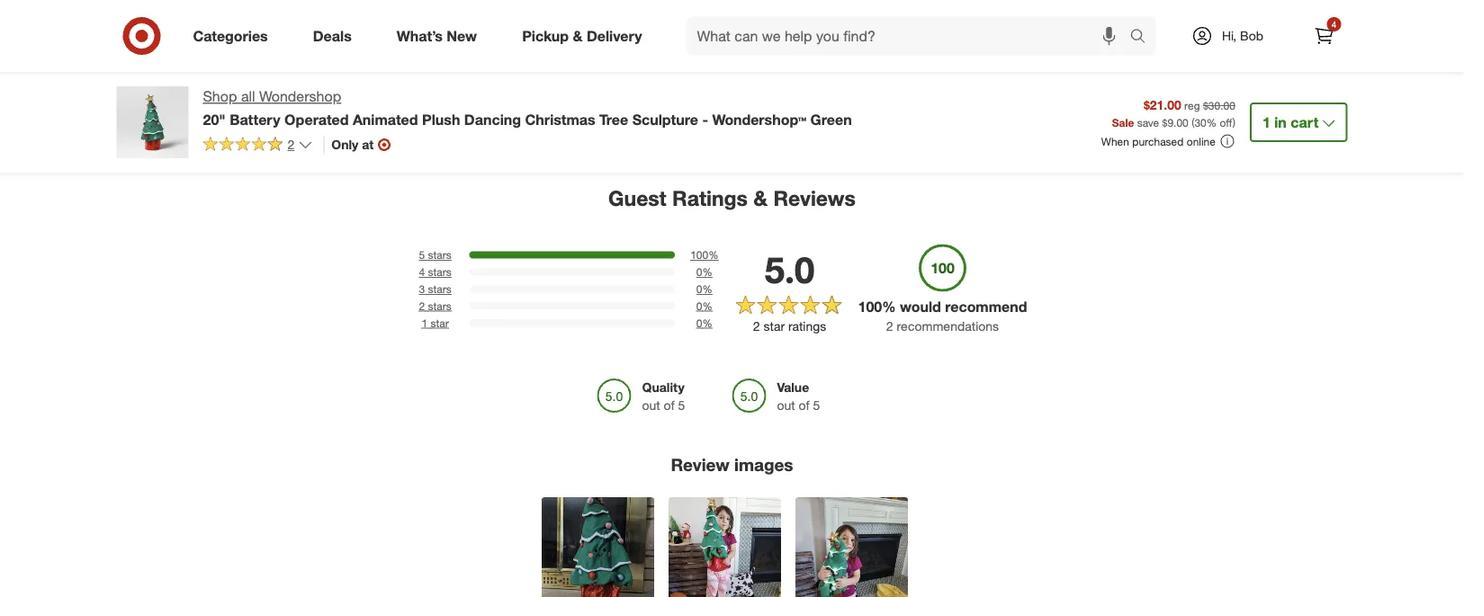 Task type: describe. For each thing, give the bounding box(es) containing it.
0 for 1 star
[[697, 316, 703, 330]]

caraway home 9pc non- stick ceramic cookware set cream
[[1229, 13, 1372, 60]]

home for 4.5qt
[[914, 0, 948, 15]]

2 stars
[[419, 299, 452, 313]]

6.5qt
[[584, 0, 613, 15]]

cream inside caraway home 9pc non- stick ceramic cookware set cream
[[1252, 44, 1289, 60]]

quality
[[642, 380, 685, 396]]

pickup
[[522, 27, 569, 45]]

guest ratings & reviews
[[609, 186, 856, 211]]

out for value out of 5
[[777, 398, 795, 414]]

% for 2 stars
[[703, 299, 713, 313]]

bin
[[1093, 31, 1111, 46]]

advent
[[311, 28, 351, 44]]

slate
[[225, 28, 253, 44]]

iris
[[1045, 0, 1069, 15]]

sponsored for dutch
[[495, 31, 548, 44]]

save
[[1137, 116, 1160, 129]]

recommend
[[945, 299, 1027, 316]]

dutch
[[495, 15, 528, 31]]

guest review image 2 of 3, zoom in image
[[669, 498, 781, 598]]

5 stars
[[419, 249, 452, 262]]

reviews
[[774, 186, 856, 211]]

2023
[[406, 13, 434, 28]]

search
[[1122, 29, 1165, 46]]

new
[[447, 27, 477, 45]]

only at
[[332, 137, 374, 152]]

review images
[[671, 455, 794, 475]]

chocolate
[[678, 15, 736, 31]]

4 for 4 stars
[[419, 266, 425, 279]]

ratings
[[672, 186, 748, 211]]

4pack
[[1101, 0, 1136, 15]]

fry
[[178, 28, 196, 44]]

caraway home 4.5qt saute pan with lid cream sponsored
[[862, 0, 1009, 44]]

calendar for set
[[354, 28, 405, 44]]

non-
[[1343, 13, 1372, 28]]

5 for value out of 5
[[813, 398, 820, 414]]

stars for 4 stars
[[428, 266, 452, 279]]

3
[[419, 282, 425, 296]]

red
[[1045, 62, 1068, 78]]

4 link
[[1305, 16, 1344, 56]]

4 for 4
[[1332, 18, 1337, 30]]

1 star
[[422, 316, 449, 330]]

countdown
[[740, 15, 805, 31]]

wondershop
[[259, 88, 341, 105]]

sponsored for chocolate
[[678, 46, 732, 60]]

9pc
[[1319, 13, 1340, 28]]

usa
[[1072, 0, 1098, 15]]

what's new link
[[381, 16, 500, 56]]

deals
[[313, 27, 352, 45]]

cream inside caraway home 4.5qt saute pan with lid cream sponsored
[[971, 15, 1009, 31]]

)
[[1233, 116, 1236, 129]]

What can we help you find? suggestions appear below search field
[[686, 16, 1135, 56]]

ratings
[[788, 318, 827, 334]]

100 for 100 % would recommend 2 recommendations
[[858, 299, 882, 316]]

categories
[[193, 27, 268, 45]]

with for 4.5qt
[[923, 15, 947, 31]]

5.0
[[765, 248, 815, 292]]

all
[[241, 88, 255, 105]]

animated
[[353, 111, 418, 128]]

of for value
[[799, 398, 810, 414]]

% for 5 stars
[[709, 249, 719, 262]]

cookware
[[1311, 28, 1368, 44]]

0 % for 2 stars
[[697, 299, 713, 313]]

2 for 2 stars
[[419, 299, 425, 313]]

4 stars
[[419, 266, 452, 279]]

75366
[[383, 44, 418, 60]]

tree
[[600, 111, 628, 128]]

saute
[[862, 15, 895, 31]]

shop
[[203, 88, 237, 105]]

caraway for pan
[[862, 0, 910, 15]]

plush
[[422, 111, 460, 128]]

1 for 1 in cart
[[1263, 113, 1271, 131]]

0 % for 4 stars
[[697, 266, 713, 279]]

when purchased online
[[1102, 135, 1216, 148]]

delivery
[[587, 27, 642, 45]]

lid for 4.5qt
[[950, 15, 967, 31]]

stars for 2 stars
[[428, 299, 452, 313]]

1 in cart for 20" battery operated animated plush dancing christmas tree sculpture - wondershop™ green element
[[1263, 113, 1319, 131]]

% for 4 stars
[[703, 266, 713, 279]]

lego star wars 2023 advent calendar holiday building set 75366
[[311, 13, 451, 60]]

$21.00 reg $30.00 sale save $ 9.00 ( 30 % off )
[[1112, 97, 1236, 129]]

only
[[332, 137, 359, 152]]

images
[[735, 455, 794, 475]]

guest review image 1 of 3, zoom in image
[[542, 498, 654, 598]]

with inside iris usa 4pack 19qt clear view plastic storage bin with lid and secure latching buckles, red
[[1115, 31, 1138, 46]]

wars
[[375, 13, 403, 28]]

stars for 3 stars
[[428, 282, 452, 296]]

plastic
[[1109, 15, 1146, 31]]

wondershop™
[[712, 111, 807, 128]]

navy
[[612, 15, 641, 31]]

christmas
[[525, 111, 596, 128]]

% inside 100 % would recommend 2 recommendations
[[882, 299, 896, 316]]

1 for 1 star
[[422, 316, 428, 330]]

what's new
[[397, 27, 477, 45]]

cart
[[1291, 113, 1319, 131]]

oven
[[532, 15, 561, 31]]

lid for 6.5qt
[[592, 15, 609, 31]]

review
[[671, 455, 730, 475]]

kinder
[[678, 0, 715, 15]]

(
[[1192, 116, 1195, 129]]

holiday inside the lego star wars 2023 advent calendar holiday building set 75366
[[409, 28, 451, 44]]

0 % for 1 star
[[697, 316, 713, 330]]

off
[[1220, 116, 1233, 129]]

pickup & delivery link
[[507, 16, 665, 56]]

sale
[[1112, 116, 1134, 129]]



Task type: locate. For each thing, give the bounding box(es) containing it.
at
[[362, 137, 374, 152]]

caraway inside caraway home 4.5qt saute pan with lid cream sponsored
[[862, 0, 910, 15]]

%
[[1207, 116, 1217, 129], [709, 249, 719, 262], [703, 266, 713, 279], [703, 282, 713, 296], [882, 299, 896, 316], [703, 299, 713, 313], [703, 316, 713, 330]]

0 horizontal spatial with
[[565, 15, 588, 31]]

calendar inside the lego star wars 2023 advent calendar holiday building set 75366
[[354, 28, 405, 44]]

0 vertical spatial 1
[[1263, 113, 1271, 131]]

1 horizontal spatial 5
[[678, 398, 685, 414]]

hi,
[[1222, 28, 1237, 44]]

star left the ratings
[[764, 318, 785, 334]]

1 vertical spatial 1
[[422, 316, 428, 330]]

3 stars
[[419, 282, 452, 296]]

3 0 % from the top
[[697, 299, 713, 313]]

5 for quality out of 5
[[678, 398, 685, 414]]

0
[[697, 266, 703, 279], [697, 282, 703, 296], [697, 299, 703, 313], [697, 316, 703, 330]]

2 horizontal spatial with
[[1115, 31, 1138, 46]]

2 left the ratings
[[753, 318, 760, 334]]

1 vertical spatial &
[[754, 186, 768, 211]]

5 up 4 stars
[[419, 249, 425, 262]]

& right pickup
[[573, 27, 583, 45]]

3 stars from the top
[[428, 282, 452, 296]]

% for 1 star
[[703, 316, 713, 330]]

1 horizontal spatial 1
[[1263, 113, 1271, 131]]

latching
[[1089, 46, 1137, 62]]

iris usa 4pack 19qt clear view plastic storage bin with lid and secure latching buckles, red
[[1045, 0, 1189, 78]]

stars down 3 stars
[[428, 299, 452, 313]]

1 out from the left
[[642, 398, 660, 414]]

5 inside value out of 5
[[813, 398, 820, 414]]

2 stars from the top
[[428, 266, 452, 279]]

clear
[[1045, 15, 1075, 31]]

set left 75366 on the left of page
[[360, 44, 379, 60]]

reg
[[1185, 99, 1200, 112]]

$21.00
[[1144, 97, 1182, 113]]

caraway inside the caraway home 10.5" ceramic fry pan slate sponsored
[[127, 13, 176, 28]]

0 horizontal spatial &
[[573, 27, 583, 45]]

value out of 5
[[777, 380, 820, 414]]

2 left "recommendations"
[[886, 319, 894, 334]]

2 down operated
[[288, 137, 295, 152]]

1 set from the left
[[360, 44, 379, 60]]

- right the sculpture
[[703, 111, 708, 128]]

hi, bob
[[1222, 28, 1264, 44]]

shop all wondershop 20" battery operated animated plush dancing christmas tree sculpture - wondershop™ green
[[203, 88, 852, 128]]

of for quality
[[664, 398, 675, 414]]

0 horizontal spatial pan
[[199, 28, 221, 44]]

of inside value out of 5
[[799, 398, 810, 414]]

2 0 from the top
[[697, 282, 703, 296]]

0 % for 3 stars
[[697, 282, 713, 296]]

pan
[[898, 15, 920, 31], [199, 28, 221, 44]]

dancing
[[464, 111, 521, 128]]

deals link
[[298, 16, 374, 56]]

1 stars from the top
[[428, 249, 452, 262]]

pan inside the caraway home 10.5" ceramic fry pan slate sponsored
[[199, 28, 221, 44]]

with inside caraway home 6.5qt dutch oven with lid navy sponsored
[[565, 15, 588, 31]]

ceramic inside the caraway home 10.5" ceramic fry pan slate sponsored
[[127, 28, 175, 44]]

100 inside 100 % would recommend 2 recommendations
[[858, 299, 882, 316]]

30
[[1195, 116, 1207, 129]]

2
[[288, 137, 295, 152], [419, 299, 425, 313], [753, 318, 760, 334], [886, 319, 894, 334]]

1 horizontal spatial of
[[799, 398, 810, 414]]

4 0 from the top
[[697, 316, 703, 330]]

sponsored inside caraway home 4.5qt saute pan with lid cream sponsored
[[862, 31, 915, 44]]

0 vertical spatial 100
[[691, 249, 709, 262]]

100 down 'ratings'
[[691, 249, 709, 262]]

0 horizontal spatial set
[[360, 44, 379, 60]]

1 vertical spatial 100
[[858, 299, 882, 316]]

out down quality
[[642, 398, 660, 414]]

star down 2 stars
[[431, 316, 449, 330]]

0 for 2 stars
[[697, 299, 703, 313]]

0 for 4 stars
[[697, 266, 703, 279]]

guest review image 3 of 3, zoom in image
[[796, 498, 908, 598]]

what's
[[397, 27, 443, 45]]

caraway home 9pc non- stick ceramic cookware set cream link
[[1229, 0, 1377, 60]]

0 horizontal spatial lid
[[592, 15, 609, 31]]

2 horizontal spatial 5
[[813, 398, 820, 414]]

caraway inside caraway home 6.5qt dutch oven with lid navy sponsored
[[495, 0, 543, 15]]

0 horizontal spatial 5
[[419, 249, 425, 262]]

sponsored inside caraway home 6.5qt dutch oven with lid navy sponsored
[[495, 31, 548, 44]]

set inside the lego star wars 2023 advent calendar holiday building set 75366
[[360, 44, 379, 60]]

home for 6.5qt
[[547, 0, 581, 15]]

operated
[[284, 111, 349, 128]]

out for quality out of 5
[[642, 398, 660, 414]]

sponsored inside kinder holiday milk chocolate countdown calendar - 4.4oz sponsored
[[678, 46, 732, 60]]

sponsored inside the caraway home 10.5" ceramic fry pan slate sponsored
[[127, 44, 181, 58]]

100 left would
[[858, 299, 882, 316]]

0 vertical spatial 4
[[1332, 18, 1337, 30]]

bob
[[1240, 28, 1264, 44]]

home
[[547, 0, 581, 15], [914, 0, 948, 15], [179, 13, 213, 28], [1281, 13, 1315, 28]]

stars up 4 stars
[[428, 249, 452, 262]]

0 horizontal spatial calendar
[[354, 28, 405, 44]]

cream left iris
[[971, 15, 1009, 31]]

holiday inside kinder holiday milk chocolate countdown calendar - 4.4oz sponsored
[[719, 0, 761, 15]]

4 0 % from the top
[[697, 316, 713, 330]]

1 horizontal spatial set
[[1229, 44, 1248, 60]]

stars down 5 stars
[[428, 266, 452, 279]]

0 for 3 stars
[[697, 282, 703, 296]]

2 inside 100 % would recommend 2 recommendations
[[886, 319, 894, 334]]

out inside the quality out of 5
[[642, 398, 660, 414]]

home up pickup
[[547, 0, 581, 15]]

1 horizontal spatial lid
[[950, 15, 967, 31]]

0 vertical spatial holiday
[[719, 0, 761, 15]]

sponsored for saute
[[862, 31, 915, 44]]

1 ceramic from the left
[[127, 28, 175, 44]]

home inside caraway home 4.5qt saute pan with lid cream sponsored
[[914, 0, 948, 15]]

1 horizontal spatial calendar
[[678, 31, 729, 46]]

4 left non-
[[1332, 18, 1337, 30]]

$30.00
[[1203, 99, 1236, 112]]

1 horizontal spatial pan
[[898, 15, 920, 31]]

pan right saute
[[898, 15, 920, 31]]

2 down the 3
[[419, 299, 425, 313]]

1 horizontal spatial star
[[764, 318, 785, 334]]

10.5"
[[217, 13, 247, 28]]

- inside shop all wondershop 20" battery operated animated plush dancing christmas tree sculpture - wondershop™ green
[[703, 111, 708, 128]]

of
[[664, 398, 675, 414], [799, 398, 810, 414]]

buckles,
[[1141, 46, 1189, 62]]

star for 2
[[764, 318, 785, 334]]

1 horizontal spatial holiday
[[719, 0, 761, 15]]

0 vertical spatial cream
[[971, 15, 1009, 31]]

cream down bob
[[1252, 44, 1289, 60]]

stars for 5 stars
[[428, 249, 452, 262]]

lego star wars 2023 advent calendar holiday building set 75366 link
[[311, 0, 459, 60]]

caraway for oven
[[495, 0, 543, 15]]

out inside value out of 5
[[777, 398, 795, 414]]

1 horizontal spatial 100
[[858, 299, 882, 316]]

0 horizontal spatial of
[[664, 398, 675, 414]]

sculpture
[[632, 111, 699, 128]]

calendar for sponsored
[[678, 31, 729, 46]]

4.4oz
[[741, 31, 772, 46]]

set down the hi, bob
[[1229, 44, 1248, 60]]

lid inside iris usa 4pack 19qt clear view plastic storage bin with lid and secure latching buckles, red
[[1142, 31, 1159, 46]]

0 horizontal spatial star
[[431, 316, 449, 330]]

5
[[419, 249, 425, 262], [678, 398, 685, 414], [813, 398, 820, 414]]

2 star ratings
[[753, 318, 827, 334]]

caraway home 6.5qt dutch oven with lid navy sponsored
[[495, 0, 641, 44]]

ceramic inside caraway home 9pc non- stick ceramic cookware set cream
[[1260, 28, 1308, 44]]

ceramic
[[127, 28, 175, 44], [1260, 28, 1308, 44]]

caraway for fry
[[127, 13, 176, 28]]

lid left and
[[1142, 31, 1159, 46]]

2 set from the left
[[1229, 44, 1248, 60]]

1 vertical spatial -
[[703, 111, 708, 128]]

stars
[[428, 249, 452, 262], [428, 266, 452, 279], [428, 282, 452, 296], [428, 299, 452, 313]]

1 horizontal spatial cream
[[1252, 44, 1289, 60]]

0 horizontal spatial cream
[[971, 15, 1009, 31]]

- inside kinder holiday milk chocolate countdown calendar - 4.4oz sponsored
[[733, 31, 738, 46]]

1 0 % from the top
[[697, 266, 713, 279]]

4 stars from the top
[[428, 299, 452, 313]]

0 horizontal spatial 4
[[419, 266, 425, 279]]

online
[[1187, 135, 1216, 148]]

% for 3 stars
[[703, 282, 713, 296]]

home left 9pc
[[1281, 13, 1315, 28]]

caraway inside caraway home 9pc non- stick ceramic cookware set cream
[[1229, 13, 1278, 28]]

home for 10.5"
[[179, 13, 213, 28]]

calendar
[[354, 28, 405, 44], [678, 31, 729, 46]]

with for 6.5qt
[[565, 15, 588, 31]]

2 of from the left
[[799, 398, 810, 414]]

1 in cart
[[1263, 113, 1319, 131]]

home inside caraway home 6.5qt dutch oven with lid navy sponsored
[[547, 0, 581, 15]]

lid left navy
[[592, 15, 609, 31]]

secure
[[1045, 46, 1085, 62]]

2 horizontal spatial lid
[[1142, 31, 1159, 46]]

out
[[642, 398, 660, 414], [777, 398, 795, 414]]

1 vertical spatial cream
[[1252, 44, 1289, 60]]

home for 9pc
[[1281, 13, 1315, 28]]

100 % would recommend 2 recommendations
[[858, 299, 1027, 334]]

5 down quality
[[678, 398, 685, 414]]

2 for 2 star ratings
[[753, 318, 760, 334]]

- left 4.4oz
[[733, 31, 738, 46]]

5 down the ratings
[[813, 398, 820, 414]]

set inside caraway home 9pc non- stick ceramic cookware set cream
[[1229, 44, 1248, 60]]

9.00
[[1168, 116, 1189, 129]]

caraway
[[495, 0, 543, 15], [862, 0, 910, 15], [127, 13, 176, 28], [1229, 13, 1278, 28]]

lid inside caraway home 6.5qt dutch oven with lid navy sponsored
[[592, 15, 609, 31]]

in
[[1275, 113, 1287, 131]]

green
[[811, 111, 852, 128]]

100
[[691, 249, 709, 262], [858, 299, 882, 316]]

1 horizontal spatial out
[[777, 398, 795, 414]]

pan inside caraway home 4.5qt saute pan with lid cream sponsored
[[898, 15, 920, 31]]

1 horizontal spatial -
[[733, 31, 738, 46]]

of down 'value'
[[799, 398, 810, 414]]

stick
[[1229, 28, 1257, 44]]

1 of from the left
[[664, 398, 675, 414]]

1 left the in
[[1263, 113, 1271, 131]]

0 vertical spatial -
[[733, 31, 738, 46]]

purchased
[[1133, 135, 1184, 148]]

19qt
[[1140, 0, 1165, 15]]

1
[[1263, 113, 1271, 131], [422, 316, 428, 330]]

with
[[565, 15, 588, 31], [923, 15, 947, 31], [1115, 31, 1138, 46]]

pan right fry
[[199, 28, 221, 44]]

lid
[[592, 15, 609, 31], [950, 15, 967, 31], [1142, 31, 1159, 46]]

home inside the caraway home 10.5" ceramic fry pan slate sponsored
[[179, 13, 213, 28]]

2 ceramic from the left
[[1260, 28, 1308, 44]]

1 down 2 stars
[[422, 316, 428, 330]]

star
[[431, 316, 449, 330], [764, 318, 785, 334]]

home left 10.5"
[[179, 13, 213, 28]]

4.5qt
[[951, 0, 980, 15]]

% inside $21.00 reg $30.00 sale save $ 9.00 ( 30 % off )
[[1207, 116, 1217, 129]]

1 horizontal spatial ceramic
[[1260, 28, 1308, 44]]

storage
[[1045, 31, 1089, 46]]

of inside the quality out of 5
[[664, 398, 675, 414]]

of down quality
[[664, 398, 675, 414]]

2 0 % from the top
[[697, 282, 713, 296]]

3 0 from the top
[[697, 299, 703, 313]]

calendar inside kinder holiday milk chocolate countdown calendar - 4.4oz sponsored
[[678, 31, 729, 46]]

0 horizontal spatial -
[[703, 111, 708, 128]]

0 vertical spatial &
[[573, 27, 583, 45]]

lid right saute
[[950, 15, 967, 31]]

4
[[1332, 18, 1337, 30], [419, 266, 425, 279]]

0 horizontal spatial out
[[642, 398, 660, 414]]

pickup & delivery
[[522, 27, 642, 45]]

4 up the 3
[[419, 266, 425, 279]]

battery
[[230, 111, 280, 128]]

1 horizontal spatial &
[[754, 186, 768, 211]]

0 %
[[697, 266, 713, 279], [697, 282, 713, 296], [697, 299, 713, 313], [697, 316, 713, 330]]

1 vertical spatial holiday
[[409, 28, 451, 44]]

1 vertical spatial 4
[[419, 266, 425, 279]]

view
[[1079, 15, 1105, 31]]

caraway home 10.5" ceramic fry pan slate sponsored
[[127, 13, 253, 58]]

and
[[1162, 31, 1184, 46]]

star for 1
[[431, 316, 449, 330]]

stars up 2 stars
[[428, 282, 452, 296]]

1 horizontal spatial 4
[[1332, 18, 1337, 30]]

0 horizontal spatial 100
[[691, 249, 709, 262]]

2 link
[[203, 136, 313, 156]]

0 horizontal spatial ceramic
[[127, 28, 175, 44]]

building
[[311, 44, 357, 60]]

search button
[[1122, 16, 1165, 59]]

20"
[[203, 111, 226, 128]]

2 for 2
[[288, 137, 295, 152]]

out down 'value'
[[777, 398, 795, 414]]

100 %
[[691, 249, 719, 262]]

5 inside the quality out of 5
[[678, 398, 685, 414]]

0 horizontal spatial holiday
[[409, 28, 451, 44]]

2 out from the left
[[777, 398, 795, 414]]

with inside caraway home 4.5qt saute pan with lid cream sponsored
[[923, 15, 947, 31]]

1 horizontal spatial with
[[923, 15, 947, 31]]

& right 'ratings'
[[754, 186, 768, 211]]

image of 20" battery operated animated plush dancing christmas tree sculpture - wondershop™ green image
[[117, 86, 189, 158]]

quality out of 5
[[642, 380, 685, 414]]

home inside caraway home 9pc non- stick ceramic cookware set cream
[[1281, 13, 1315, 28]]

caraway for stick
[[1229, 13, 1278, 28]]

& inside pickup & delivery link
[[573, 27, 583, 45]]

100 for 100 %
[[691, 249, 709, 262]]

0 horizontal spatial 1
[[422, 316, 428, 330]]

kinder holiday milk chocolate countdown calendar - 4.4oz sponsored
[[678, 0, 805, 60]]

1 0 from the top
[[697, 266, 703, 279]]

home left 4.5qt
[[914, 0, 948, 15]]

lid inside caraway home 4.5qt saute pan with lid cream sponsored
[[950, 15, 967, 31]]

sponsored
[[495, 31, 548, 44], [862, 31, 915, 44], [127, 44, 181, 58], [678, 46, 732, 60], [1045, 46, 1099, 60]]



Task type: vqa. For each thing, say whether or not it's contained in the screenshot.
the middle To
no



